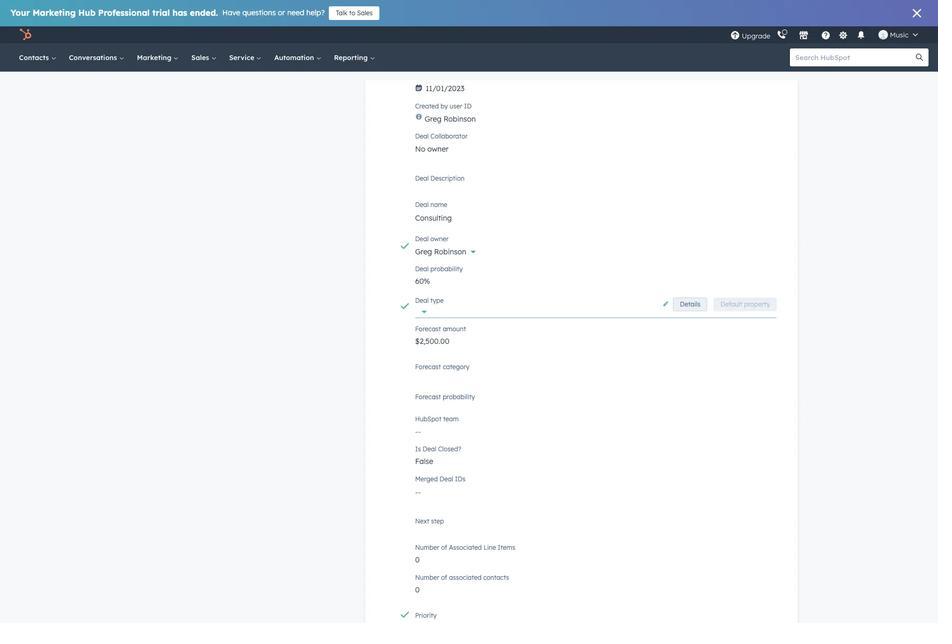 Task type: vqa. For each thing, say whether or not it's contained in the screenshot.
THE DEAL-BASED
no



Task type: locate. For each thing, give the bounding box(es) containing it.
owner down collaborator
[[428, 145, 449, 154]]

associated
[[449, 544, 482, 552]]

Deal name text field
[[415, 207, 777, 229]]

2 vertical spatial forecast
[[415, 394, 441, 402]]

1 forecast from the top
[[415, 326, 441, 333]]

music button
[[873, 26, 925, 43]]

0 vertical spatial number
[[415, 544, 440, 552]]

deal right the is
[[423, 446, 437, 454]]

conversations link
[[63, 43, 131, 72]]

contacts
[[19, 53, 51, 62]]

1 vertical spatial owner
[[431, 235, 449, 243]]

close image
[[913, 9, 922, 17]]

probability for deal probability
[[431, 265, 463, 273]]

sales inside button
[[357, 9, 373, 17]]

- up the is
[[415, 428, 418, 437]]

Merged Deal IDs text field
[[415, 482, 777, 503]]

forecast
[[415, 326, 441, 333], [415, 364, 441, 371], [415, 394, 441, 402]]

ended.
[[190, 7, 218, 18]]

0 vertical spatial of
[[441, 544, 448, 552]]

sales link
[[185, 43, 223, 72]]

1 vertical spatial sales
[[191, 53, 211, 62]]

deal left description
[[415, 175, 429, 183]]

hubspot
[[415, 416, 442, 424]]

2 of from the top
[[441, 575, 448, 582]]

or
[[278, 8, 285, 17]]

greg robinson button
[[425, 109, 777, 126], [415, 242, 777, 259]]

ids
[[455, 476, 466, 484]]

probability up type
[[431, 265, 463, 273]]

deal for deal collaborator no owner
[[415, 133, 429, 140]]

owner up deal probability
[[431, 235, 449, 243]]

owner
[[428, 145, 449, 154], [431, 235, 449, 243]]

0 vertical spatial owner
[[428, 145, 449, 154]]

settings link
[[837, 29, 851, 40]]

greg robinson
[[425, 115, 476, 124], [415, 248, 467, 257]]

name
[[431, 201, 448, 209]]

greg robinson button up deal probability text field
[[415, 242, 777, 259]]

deal owner
[[415, 235, 449, 243]]

sales right "to"
[[357, 9, 373, 17]]

associated
[[449, 575, 482, 582]]

calling icon button
[[773, 28, 791, 42]]

2 number from the top
[[415, 575, 440, 582]]

Deal probability text field
[[415, 272, 777, 289]]

owner inside deal collaborator no owner
[[428, 145, 449, 154]]

0 vertical spatial marketing
[[33, 7, 76, 18]]

0 vertical spatial greg robinson button
[[425, 109, 777, 126]]

forecast for forecast amount
[[415, 326, 441, 333]]

by
[[441, 102, 448, 110]]

default property button
[[714, 298, 777, 312]]

1 vertical spatial forecast
[[415, 364, 441, 371]]

greg down deal owner
[[415, 248, 432, 257]]

greg robinson down user
[[425, 115, 476, 124]]

amount
[[443, 326, 466, 333]]

created
[[415, 102, 439, 110]]

number for number of associated line items
[[415, 544, 440, 552]]

greg robinson button down the mm/dd/yyyy 'text field'
[[425, 109, 777, 126]]

Next step text field
[[415, 517, 777, 538]]

1 horizontal spatial marketing
[[137, 53, 174, 62]]

of for associated
[[441, 544, 448, 552]]

search button
[[911, 49, 929, 66]]

1 vertical spatial probability
[[443, 394, 475, 402]]

1 vertical spatial number
[[415, 575, 440, 582]]

menu containing music
[[730, 26, 926, 43]]

Search HubSpot search field
[[791, 49, 920, 66]]

forecast for forecast probability
[[415, 394, 441, 402]]

2 - from the left
[[418, 428, 421, 437]]

Number of associated contacts text field
[[415, 581, 777, 598]]

Number of Associated Line Items text field
[[415, 551, 777, 568]]

number of associated contacts
[[415, 575, 510, 582]]

description
[[431, 175, 465, 183]]

professional
[[98, 7, 150, 18]]

collaborator
[[431, 133, 468, 140]]

number up priority
[[415, 575, 440, 582]]

greg robinson image
[[879, 30, 889, 40]]

your
[[11, 7, 30, 18]]

marketing
[[33, 7, 76, 18], [137, 53, 174, 62]]

marketing down trial
[[137, 53, 174, 62]]

forecast for forecast category
[[415, 364, 441, 371]]

of for associated
[[441, 575, 448, 582]]

search image
[[917, 54, 924, 61]]

deal for deal owner
[[415, 235, 429, 243]]

1 vertical spatial of
[[441, 575, 448, 582]]

hubspot team --
[[415, 416, 459, 437]]

menu
[[730, 26, 926, 43]]

2 forecast from the top
[[415, 364, 441, 371]]

probability for forecast probability
[[443, 394, 475, 402]]

sales
[[357, 9, 373, 17], [191, 53, 211, 62]]

greg down created
[[425, 115, 442, 124]]

calling icon image
[[777, 31, 787, 40]]

probability
[[431, 265, 463, 273], [443, 394, 475, 402]]

forecast up hubspot
[[415, 394, 441, 402]]

probability up 'team'
[[443, 394, 475, 402]]

deal left the name at the left top
[[415, 201, 429, 209]]

forecast left amount
[[415, 326, 441, 333]]

line
[[484, 544, 496, 552]]

Is Deal Closed? text field
[[415, 452, 777, 469]]

talk to sales
[[336, 9, 373, 17]]

hubspot image
[[19, 28, 32, 41]]

help button
[[817, 26, 835, 43]]

settings image
[[839, 31, 849, 40]]

- down hubspot
[[418, 428, 421, 437]]

-
[[415, 428, 418, 437], [418, 428, 421, 437]]

reporting link
[[328, 43, 382, 72]]

robinson
[[444, 115, 476, 124], [434, 248, 467, 257]]

deal up deal probability
[[415, 235, 429, 243]]

0 vertical spatial sales
[[357, 9, 373, 17]]

deal for deal description
[[415, 175, 429, 183]]

MM/DD/YYYY text field
[[415, 79, 777, 96]]

merged
[[415, 476, 438, 484]]

0 vertical spatial probability
[[431, 265, 463, 273]]

deal for deal type
[[415, 296, 429, 303]]

number down next step
[[415, 544, 440, 552]]

of
[[441, 544, 448, 552], [441, 575, 448, 582]]

forecast left category
[[415, 364, 441, 371]]

0 vertical spatial forecast
[[415, 326, 441, 333]]

no owner button
[[415, 139, 777, 160]]

robinson up deal probability
[[434, 248, 467, 257]]

upgrade image
[[731, 31, 740, 40]]

created by user id
[[415, 102, 472, 110]]

next step
[[415, 518, 444, 526]]

1 number from the top
[[415, 544, 440, 552]]

details button
[[674, 298, 708, 312]]

deal left type
[[415, 296, 429, 303]]

marketplaces button
[[793, 26, 815, 43]]

notifications image
[[857, 31, 866, 41]]

your marketing hub professional trial has ended. have questions or need help?
[[11, 7, 325, 18]]

deal up "deal type"
[[415, 265, 429, 273]]

number of associated line items
[[415, 544, 516, 552]]

sales left service
[[191, 53, 211, 62]]

marketing left hub
[[33, 7, 76, 18]]

deal collaborator no owner
[[415, 133, 468, 154]]

contacts
[[484, 575, 510, 582]]

greg robinson down deal owner
[[415, 248, 467, 257]]

no
[[415, 145, 426, 154]]

0 vertical spatial greg
[[425, 115, 442, 124]]

greg
[[425, 115, 442, 124], [415, 248, 432, 257]]

3 forecast from the top
[[415, 394, 441, 402]]

deal inside deal collaborator no owner
[[415, 133, 429, 140]]

talk to sales button
[[329, 6, 380, 20]]

default property
[[721, 301, 771, 309]]

marketplaces image
[[799, 31, 809, 41]]

deal
[[415, 133, 429, 140], [415, 175, 429, 183], [415, 201, 429, 209], [415, 235, 429, 243], [415, 265, 429, 273], [415, 296, 429, 303], [423, 446, 437, 454], [440, 476, 454, 484]]

notifications button
[[853, 26, 871, 43]]

number
[[415, 544, 440, 552], [415, 575, 440, 582]]

robinson down user
[[444, 115, 476, 124]]

forecast probability
[[415, 394, 475, 402]]

merged deal ids
[[415, 476, 466, 484]]

forecast category
[[415, 364, 470, 371]]

service link
[[223, 43, 268, 72]]

1 vertical spatial greg robinson
[[415, 248, 467, 257]]

1 of from the top
[[441, 544, 448, 552]]

1 horizontal spatial sales
[[357, 9, 373, 17]]

deal up 'no'
[[415, 133, 429, 140]]

number for number of associated contacts
[[415, 575, 440, 582]]

id
[[464, 102, 472, 110]]



Task type: describe. For each thing, give the bounding box(es) containing it.
help?
[[307, 8, 325, 17]]

deal left ids
[[440, 476, 454, 484]]

deal for deal probability
[[415, 265, 429, 273]]

conversations
[[69, 53, 119, 62]]

Deal Description text field
[[415, 173, 777, 194]]

hubspot link
[[13, 28, 40, 41]]

need
[[287, 8, 305, 17]]

priority
[[415, 612, 437, 620]]

-- button
[[415, 422, 777, 440]]

Forecast amount text field
[[415, 332, 777, 349]]

have
[[222, 8, 240, 17]]

next
[[415, 518, 430, 526]]

contacts link
[[13, 43, 63, 72]]

items
[[498, 544, 516, 552]]

1 - from the left
[[415, 428, 418, 437]]

upgrade
[[742, 31, 771, 40]]

0 vertical spatial robinson
[[444, 115, 476, 124]]

service
[[229, 53, 257, 62]]

0 horizontal spatial marketing
[[33, 7, 76, 18]]

questions
[[243, 8, 276, 17]]

deal for deal name
[[415, 201, 429, 209]]

deal type
[[415, 296, 444, 303]]

forecast amount
[[415, 326, 466, 333]]

team
[[444, 416, 459, 424]]

user
[[450, 102, 463, 110]]

category
[[443, 364, 470, 371]]

talk
[[336, 9, 348, 17]]

closed?
[[438, 446, 462, 454]]

type
[[431, 296, 444, 303]]

Forecast probability text field
[[415, 392, 777, 409]]

deal name
[[415, 201, 448, 209]]

0 horizontal spatial sales
[[191, 53, 211, 62]]

help image
[[822, 31, 831, 41]]

trial
[[152, 7, 170, 18]]

step
[[431, 518, 444, 526]]

automation
[[274, 53, 316, 62]]

deal probability
[[415, 265, 463, 273]]

marketing link
[[131, 43, 185, 72]]

0 vertical spatial greg robinson
[[425, 115, 476, 124]]

automation link
[[268, 43, 328, 72]]

deal description
[[415, 175, 465, 183]]

1 vertical spatial marketing
[[137, 53, 174, 62]]

1 vertical spatial greg
[[415, 248, 432, 257]]

is deal closed?
[[415, 446, 462, 454]]

details
[[680, 301, 701, 309]]

1 vertical spatial greg robinson button
[[415, 242, 777, 259]]

default
[[721, 301, 743, 309]]

reporting
[[334, 53, 370, 62]]

music
[[891, 31, 909, 39]]

to
[[349, 9, 356, 17]]

hub
[[78, 7, 96, 18]]

1 vertical spatial robinson
[[434, 248, 467, 257]]

has
[[173, 7, 187, 18]]

property
[[745, 301, 771, 309]]

is
[[415, 446, 421, 454]]



